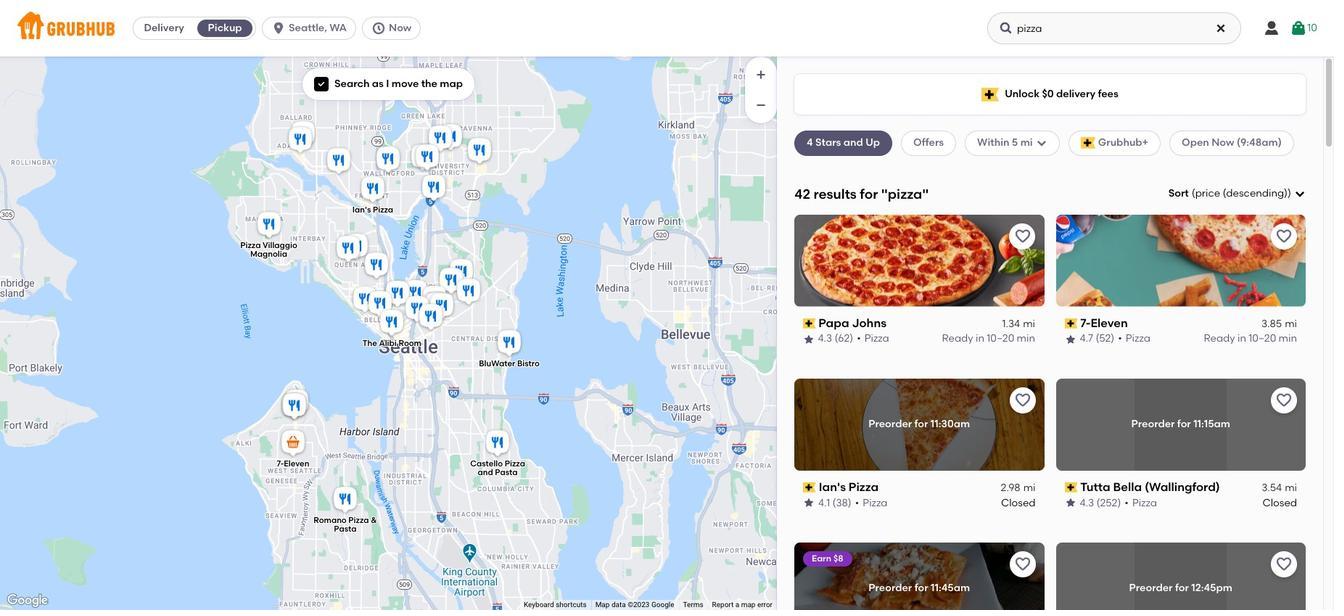 Task type: vqa. For each thing, say whether or not it's contained in the screenshot.
Stars
yes



Task type: locate. For each thing, give the bounding box(es) containing it.
1 in from the left
[[976, 333, 985, 345]]

mi right 3.85
[[1285, 318, 1297, 330]]

(52)
[[1096, 333, 1114, 345]]

0 horizontal spatial ian's
[[352, 205, 371, 215]]

in
[[976, 333, 985, 345], [1238, 333, 1246, 345]]

0 horizontal spatial min
[[1017, 333, 1036, 345]]

now
[[389, 22, 412, 34], [1212, 137, 1234, 149]]

ian's pizza up domani pizzeria & restaurant image
[[352, 205, 393, 215]]

pickup
[[208, 22, 242, 34]]

0 horizontal spatial now
[[389, 22, 412, 34]]

mi right 1.34
[[1023, 318, 1036, 330]]

2.98
[[1001, 482, 1020, 494]]

1 horizontal spatial grubhub plus flag logo image
[[1081, 137, 1095, 149]]

0 horizontal spatial pasta
[[334, 524, 356, 534]]

subscription pass image left tutta
[[1065, 482, 1077, 493]]

0 horizontal spatial 10–20
[[987, 333, 1015, 345]]

ian's up domani pizzeria & restaurant image
[[352, 205, 371, 215]]

1 horizontal spatial min
[[1279, 333, 1297, 345]]

1 min from the left
[[1017, 333, 1036, 345]]

2 vertical spatial save this restaurant image
[[1275, 555, 1293, 573]]

1 save this restaurant image from the top
[[1275, 228, 1293, 245]]

0 vertical spatial ian's pizza
[[352, 205, 393, 215]]

1 vertical spatial pasta
[[334, 524, 356, 534]]

1 vertical spatial save this restaurant image
[[1275, 391, 1293, 409]]

castello
[[470, 459, 502, 468]]

palermo pizza & pasta image
[[436, 265, 465, 297]]

pizza down tutta bella (wallingford)
[[1132, 496, 1157, 509]]

min down 1.34 mi
[[1017, 333, 1036, 345]]

min
[[1017, 333, 1036, 345], [1279, 333, 1297, 345]]

0 vertical spatial ian's
[[352, 205, 371, 215]]

• pizza right (52)
[[1118, 333, 1151, 345]]

preorder left "11:15am"
[[1131, 418, 1175, 430]]

1 horizontal spatial ready
[[1204, 333, 1235, 345]]

1 vertical spatial map
[[741, 601, 756, 609]]

0 horizontal spatial ready in 10–20 min
[[942, 333, 1036, 345]]

1 horizontal spatial 10–20
[[1249, 333, 1276, 345]]

0 horizontal spatial 7-
[[276, 459, 284, 469]]

$0
[[1042, 88, 1054, 100]]

• right (52)
[[1118, 333, 1122, 345]]

10 button
[[1290, 15, 1317, 41]]

grubhub plus flag logo image
[[982, 87, 999, 101], [1081, 137, 1095, 149]]

papa johns
[[819, 316, 887, 330]]

0 horizontal spatial 4.3
[[818, 333, 833, 345]]

terms link
[[683, 601, 703, 609]]

• pizza for eleven
[[1118, 333, 1151, 345]]

preorder for preorder for 11:15am
[[1131, 418, 1175, 430]]

2 ready from the left
[[1204, 333, 1235, 345]]

johnny mo's pizzeria image
[[419, 172, 448, 204]]

ready in 10–20 min down 3.85
[[1204, 333, 1297, 345]]

&
[[370, 516, 377, 525]]

0 horizontal spatial ian's pizza
[[352, 205, 393, 215]]

delivery
[[1056, 88, 1095, 100]]

grubhub plus flag logo image for unlock $0 delivery fees
[[982, 87, 999, 101]]

• for pizza
[[855, 496, 859, 509]]

luciano's pizza & pasta image
[[279, 391, 308, 423]]

star icon image left the 4.3 (252)
[[1065, 497, 1076, 509]]

4.3
[[818, 333, 833, 345], [1080, 496, 1094, 509]]

razzis pizzeria image
[[401, 277, 430, 309]]

bluwater
[[479, 359, 515, 368]]

None field
[[1168, 186, 1306, 201]]

1 vertical spatial and
[[477, 467, 493, 477]]

2 save this restaurant image from the top
[[1014, 391, 1031, 409]]

preorder
[[869, 418, 912, 430], [1131, 418, 1175, 430], [869, 582, 912, 594], [1129, 582, 1173, 594]]

and left up
[[844, 137, 863, 149]]

save this restaurant button for 7-eleven
[[1271, 223, 1297, 249]]

bluwater bistro image
[[494, 328, 523, 359]]

in for johns
[[976, 333, 985, 345]]

0 horizontal spatial eleven
[[284, 459, 309, 469]]

• pizza for pizza
[[855, 496, 888, 509]]

10–20 down 1.34
[[987, 333, 1015, 345]]

0 vertical spatial save this restaurant image
[[1014, 228, 1031, 245]]

7-
[[1080, 316, 1091, 330], [276, 459, 284, 469]]

1 closed from the left
[[1001, 496, 1036, 509]]

ian's pizza up the (38)
[[819, 480, 879, 494]]

keyboard shortcuts button
[[524, 600, 587, 610]]

subscription pass image
[[1065, 319, 1077, 329]]

mi for papa johns
[[1023, 318, 1036, 330]]

star icon image left the 4.1
[[803, 497, 815, 509]]

big mario's pizza fremont image
[[324, 145, 353, 177]]

unlock $0 delivery fees
[[1005, 88, 1118, 100]]

subscription pass image left papa
[[803, 319, 816, 329]]

eleven down "soprano antico" image
[[284, 459, 309, 469]]

2 save this restaurant image from the top
[[1275, 391, 1293, 409]]

pasta down romano pizza & pasta icon
[[334, 524, 356, 534]]

1 10–20 from the left
[[987, 333, 1015, 345]]

1 horizontal spatial closed
[[1263, 496, 1297, 509]]

and inside castello pizza and pasta
[[477, 467, 493, 477]]

save this restaurant image for ian's pizza
[[1014, 391, 1031, 409]]

ready for papa johns
[[942, 333, 974, 345]]

mad pizza image
[[416, 301, 445, 333]]

and down castello pizza and pasta image
[[477, 467, 493, 477]]

• right the (38)
[[855, 496, 859, 509]]

for for preorder for 11:15am
[[1177, 418, 1191, 430]]

1 horizontal spatial pasta
[[495, 467, 517, 477]]

room
[[398, 339, 421, 348]]

earn $8
[[812, 553, 843, 563]]

•
[[857, 333, 861, 345], [1118, 333, 1122, 345], [855, 496, 859, 509], [1125, 496, 1129, 509]]

a
[[735, 601, 739, 609]]

closed for tutta bella (wallingford)
[[1263, 496, 1297, 509]]

1 vertical spatial 4.3
[[1080, 496, 1094, 509]]

1 vertical spatial save this restaurant image
[[1014, 391, 1031, 409]]

• for eleven
[[1118, 333, 1122, 345]]

none field containing sort
[[1168, 186, 1306, 201]]

map region
[[0, 0, 942, 610]]

preorder down proceed
[[1129, 582, 1173, 594]]

0 horizontal spatial ready
[[942, 333, 974, 345]]

via tribunali image
[[333, 233, 362, 265]]

1 vertical spatial 7-
[[276, 459, 284, 469]]

pizza down tutta bella (wallingford) icon
[[372, 205, 393, 215]]

• for johns
[[857, 333, 861, 345]]

pizza
[[372, 205, 393, 215], [240, 240, 260, 250], [865, 333, 890, 345], [1126, 333, 1151, 345], [504, 459, 525, 468], [849, 480, 879, 494], [863, 496, 888, 509], [1132, 496, 1157, 509], [348, 516, 369, 525]]

1 horizontal spatial ian's
[[819, 480, 846, 494]]

0 vertical spatial pasta
[[495, 467, 517, 477]]

2 ready in 10–20 min from the left
[[1204, 333, 1297, 345]]

mi for 7-eleven
[[1285, 318, 1297, 330]]

0 vertical spatial now
[[389, 22, 412, 34]]

ian's pizza
[[352, 205, 393, 215], [819, 480, 879, 494]]

1 vertical spatial ian's pizza
[[819, 480, 879, 494]]

2 in from the left
[[1238, 333, 1246, 345]]

ian's
[[352, 205, 371, 215], [819, 480, 846, 494]]

7-eleven
[[1080, 316, 1128, 330]]

pizza left villaggio
[[240, 240, 260, 250]]

checkout
[[1217, 557, 1265, 569]]

for left "11:15am"
[[1177, 418, 1191, 430]]

1 horizontal spatial 7-
[[1080, 316, 1091, 330]]

ready in 10–20 min down 1.34
[[942, 333, 1036, 345]]

• down bella
[[1125, 496, 1129, 509]]

10–20 down 3.85
[[1249, 333, 1276, 345]]

0 horizontal spatial in
[[976, 333, 985, 345]]

save this restaurant image
[[1014, 228, 1031, 245], [1014, 391, 1031, 409], [1014, 555, 1031, 573]]

fitchi house image
[[412, 142, 441, 174]]

1 horizontal spatial eleven
[[1091, 316, 1128, 330]]

for left 11:45am
[[915, 582, 928, 594]]

a pizza mart image
[[436, 122, 465, 153]]

the
[[421, 78, 437, 90]]

1 ready in 10–20 min from the left
[[942, 333, 1036, 345]]

0 vertical spatial 4.3
[[818, 333, 833, 345]]

bistro
[[517, 359, 539, 368]]

1 horizontal spatial 4.3
[[1080, 496, 1094, 509]]

castello pizza and pasta
[[470, 459, 525, 477]]

0 vertical spatial map
[[440, 78, 463, 90]]

7- inside the 7-eleven romano pizza & pasta
[[276, 459, 284, 469]]

sort
[[1168, 187, 1189, 200]]

for left 11:30am
[[914, 418, 928, 430]]

save this restaurant image
[[1275, 228, 1293, 245], [1275, 391, 1293, 409], [1275, 555, 1293, 573]]

eleven
[[1091, 316, 1128, 330], [284, 459, 309, 469]]

2 10–20 from the left
[[1249, 333, 1276, 345]]

min down 3.85 mi
[[1279, 333, 1297, 345]]

for
[[860, 185, 878, 202], [914, 418, 928, 430], [1177, 418, 1191, 430], [915, 582, 928, 594], [1175, 582, 1189, 594]]

open
[[1182, 137, 1209, 149]]

10–20
[[987, 333, 1015, 345], [1249, 333, 1276, 345]]

min for papa johns
[[1017, 333, 1036, 345]]

now up search as i move the map
[[389, 22, 412, 34]]

4.3 (252)
[[1080, 496, 1121, 509]]

save this restaurant button
[[1009, 223, 1036, 249], [1271, 223, 1297, 249], [1009, 387, 1036, 413], [1271, 387, 1297, 413], [1009, 551, 1036, 577], [1271, 551, 1297, 577]]

0 horizontal spatial and
[[477, 467, 493, 477]]

preorder left 11:45am
[[869, 582, 912, 594]]

mi
[[1020, 137, 1033, 149], [1023, 318, 1036, 330], [1285, 318, 1297, 330], [1023, 482, 1036, 494], [1285, 482, 1297, 494]]

2 closed from the left
[[1263, 496, 1297, 509]]

svg image
[[1263, 20, 1280, 37], [1290, 20, 1307, 37], [271, 21, 286, 36], [999, 21, 1013, 36]]

subscription pass image up earn
[[803, 482, 816, 493]]

1 horizontal spatial now
[[1212, 137, 1234, 149]]

4.3 down tutta
[[1080, 496, 1094, 509]]

star icon image for ian's pizza
[[803, 497, 815, 509]]

up
[[866, 137, 880, 149]]

"pizza"
[[881, 185, 929, 202]]

1 vertical spatial eleven
[[284, 459, 309, 469]]

pizzeria 22 image
[[282, 387, 311, 419]]

2 vertical spatial save this restaurant image
[[1014, 555, 1031, 573]]

1 vertical spatial grubhub plus flag logo image
[[1081, 137, 1095, 149]]

subscription pass image
[[803, 319, 816, 329], [803, 482, 816, 493], [1065, 482, 1077, 493]]

google image
[[4, 591, 52, 610]]

0 vertical spatial grubhub plus flag logo image
[[982, 87, 999, 101]]

1 save this restaurant image from the top
[[1014, 228, 1031, 245]]

subscription pass image for papa johns
[[803, 319, 816, 329]]

svg image inside "field"
[[1294, 188, 1306, 200]]

ian's up 4.1 (38)
[[819, 480, 846, 494]]

7- right subscription pass icon
[[1080, 316, 1091, 330]]

0 horizontal spatial closed
[[1001, 496, 1036, 509]]

pizza right castello
[[504, 459, 525, 468]]

proceed to checkout
[[1160, 557, 1265, 569]]

0 horizontal spatial map
[[440, 78, 463, 90]]

4.3 for tutta bella (wallingford)
[[1080, 496, 1094, 509]]

pasta down castello pizza and pasta image
[[495, 467, 517, 477]]

mi right 2.98
[[1023, 482, 1036, 494]]

1 horizontal spatial ready in 10–20 min
[[1204, 333, 1297, 345]]

0 vertical spatial eleven
[[1091, 316, 1128, 330]]

11:30am
[[931, 418, 970, 430]]

pizza inside castello pizza and pasta
[[504, 459, 525, 468]]

google
[[651, 601, 674, 609]]

0 vertical spatial 7-
[[1080, 316, 1091, 330]]

map right a
[[741, 601, 756, 609]]

eleven inside the 7-eleven romano pizza & pasta
[[284, 459, 309, 469]]

• right (62)
[[857, 333, 861, 345]]

3.85 mi
[[1261, 318, 1297, 330]]

now button
[[362, 17, 427, 40]]

elemental pizza image
[[465, 135, 494, 167]]

for down proceed
[[1175, 582, 1189, 594]]

error
[[757, 601, 773, 609]]

0 vertical spatial save this restaurant image
[[1275, 228, 1293, 245]]

main navigation navigation
[[0, 0, 1334, 57]]

move
[[392, 78, 419, 90]]

star icon image down subscription pass icon
[[1065, 333, 1076, 345]]

soprano antico image
[[280, 391, 309, 423]]

sort ( price (descending) )
[[1168, 187, 1291, 200]]

3 save this restaurant image from the top
[[1014, 555, 1031, 573]]

within
[[977, 137, 1009, 149]]

7- down "luciano's pizza & pasta" icon
[[276, 459, 284, 469]]

4.3 down papa
[[818, 333, 833, 345]]

3.85
[[1261, 318, 1282, 330]]

closed down 2.98 mi
[[1001, 496, 1036, 509]]

map data ©2023 google
[[595, 601, 674, 609]]

1 ready from the left
[[942, 333, 974, 345]]

ready in 10–20 min for 7-eleven
[[1204, 333, 1297, 345]]

the alibi room
[[362, 339, 421, 348]]

1 horizontal spatial in
[[1238, 333, 1246, 345]]

now right open
[[1212, 137, 1234, 149]]

star icon image
[[803, 333, 815, 345], [1065, 333, 1076, 345], [803, 497, 815, 509], [1065, 497, 1076, 509]]

delivery button
[[134, 17, 194, 40]]

2 min from the left
[[1279, 333, 1297, 345]]

grubhub plus flag logo image left grubhub+ at the top right
[[1081, 137, 1095, 149]]

pizza left &
[[348, 516, 369, 525]]

1 vertical spatial ian's
[[819, 480, 846, 494]]

eleven up (52)
[[1091, 316, 1128, 330]]

map right the
[[440, 78, 463, 90]]

10
[[1307, 22, 1317, 34]]

• pizza down johns
[[857, 333, 890, 345]]

grubhub plus flag logo image left the unlock
[[982, 87, 999, 101]]

tutta bella neapolitan pizzeria image
[[383, 278, 412, 310]]

closed down 3.54 mi
[[1263, 496, 1297, 509]]

ready in 10–20 min for papa johns
[[942, 333, 1036, 345]]

svg image inside now button
[[371, 21, 386, 36]]

• pizza right the (38)
[[855, 496, 888, 509]]

7-eleven romano pizza & pasta
[[276, 459, 377, 534]]

pizza right the (38)
[[863, 496, 888, 509]]

0 horizontal spatial grubhub plus flag logo image
[[982, 87, 999, 101]]

closed
[[1001, 496, 1036, 509], [1263, 496, 1297, 509]]

pasta
[[495, 467, 517, 477], [334, 524, 356, 534]]

• pizza
[[857, 333, 890, 345], [1118, 333, 1151, 345], [855, 496, 888, 509], [1125, 496, 1157, 509]]

open now (9:48am)
[[1182, 137, 1282, 149]]

• pizza down tutta bella (wallingford)
[[1125, 496, 1157, 509]]

ready in 10–20 min
[[942, 333, 1036, 345], [1204, 333, 1297, 345]]

preorder for preorder for 11:30am
[[869, 418, 912, 430]]

domani pizzeria & restaurant image
[[341, 231, 370, 263]]

seattle, wa
[[289, 22, 347, 34]]

and
[[844, 137, 863, 149], [477, 467, 493, 477]]

subscription pass image for ian's pizza
[[803, 482, 816, 493]]

the
[[362, 339, 377, 348]]

svg image
[[371, 21, 386, 36], [1215, 22, 1227, 34], [317, 80, 326, 89], [1036, 137, 1047, 149], [1294, 188, 1306, 200]]

0 vertical spatial and
[[844, 137, 863, 149]]

mi right 3.54
[[1285, 482, 1297, 494]]

(descending)
[[1223, 187, 1288, 200]]

4.7
[[1080, 333, 1093, 345]]

1 horizontal spatial and
[[844, 137, 863, 149]]

preorder left 11:30am
[[869, 418, 912, 430]]

big mario's pizza capitol hill image
[[423, 290, 452, 322]]

star icon image left 4.3 (62)
[[803, 333, 815, 345]]



Task type: describe. For each thing, give the bounding box(es) containing it.
ian's pizza image
[[420, 283, 449, 315]]

proceed to checkout button
[[1116, 551, 1310, 577]]

• for bella
[[1125, 496, 1129, 509]]

report a map error link
[[712, 601, 773, 609]]

10–20 for 7-eleven
[[1249, 333, 1276, 345]]

plus icon image
[[754, 67, 768, 82]]

3 save this restaurant image from the top
[[1275, 555, 1293, 573]]

ian's pizza inside map 'region'
[[352, 205, 393, 215]]

pasta inside the 7-eleven romano pizza & pasta
[[334, 524, 356, 534]]

in for eleven
[[1238, 333, 1246, 345]]

search as i move the map
[[334, 78, 463, 90]]

pickup button
[[194, 17, 255, 40]]

star icon image for 7-eleven
[[1065, 333, 1076, 345]]

(9:48am)
[[1237, 137, 1282, 149]]

save this restaurant image for papa johns
[[1014, 228, 1031, 245]]

preorder for 11:45am
[[869, 582, 970, 594]]

min for 7-eleven
[[1279, 333, 1297, 345]]

papa johns logo image
[[794, 215, 1044, 307]]

johns
[[852, 316, 887, 330]]

4.7 (52)
[[1080, 333, 1114, 345]]

pudge bros. pizza image
[[408, 142, 437, 174]]

the alibi room image
[[377, 307, 406, 339]]

svg image inside seattle, wa 'button'
[[271, 21, 286, 36]]

7 eleven image
[[278, 428, 307, 460]]

price
[[1195, 187, 1220, 200]]

shortcuts
[[556, 601, 587, 609]]

delivery
[[144, 22, 184, 34]]

ready for 7-eleven
[[1204, 333, 1235, 345]]

preorder for preorder for 12:45pm
[[1129, 582, 1173, 594]]

seattle, wa button
[[262, 17, 362, 40]]

pizza down johns
[[865, 333, 890, 345]]

keyboard shortcuts
[[524, 601, 587, 609]]

grubhub plus flag logo image for grubhub+
[[1081, 137, 1095, 149]]

villaggio
[[262, 240, 297, 250]]

report a map error
[[712, 601, 773, 609]]

romano
[[313, 516, 346, 525]]

(62)
[[835, 333, 854, 345]]

(38)
[[832, 496, 852, 509]]

tutta bella (wallingford)
[[1080, 480, 1220, 494]]

7-eleven logo image
[[1056, 215, 1306, 307]]

5
[[1012, 137, 1018, 149]]

7- for 7-eleven romano pizza & pasta
[[276, 459, 284, 469]]

fees
[[1098, 88, 1118, 100]]

save this restaurant button for ian's pizza
[[1009, 387, 1036, 413]]

star icon image for papa johns
[[803, 333, 815, 345]]

grubhub+
[[1098, 137, 1148, 149]]

1 vertical spatial now
[[1212, 137, 1234, 149]]

now inside button
[[389, 22, 412, 34]]

i
[[386, 78, 389, 90]]

4.1 (38)
[[818, 496, 852, 509]]

pizza up the (38)
[[849, 480, 879, 494]]

42
[[794, 185, 810, 202]]

wa
[[329, 22, 347, 34]]

subscription pass image for tutta bella (wallingford)
[[1065, 482, 1077, 493]]

eleven for 7-eleven romano pizza & pasta
[[284, 459, 309, 469]]

4
[[807, 137, 813, 149]]

Search for food, convenience, alcohol... search field
[[987, 12, 1241, 44]]

7- for 7-eleven
[[1080, 316, 1091, 330]]

minus icon image
[[754, 98, 768, 112]]

4.3 for papa johns
[[818, 333, 833, 345]]

save this restaurant button for tutta bella (wallingford)
[[1271, 387, 1297, 413]]

zeeks pizza capitol hill image
[[447, 256, 476, 288]]

tutta
[[1080, 480, 1110, 494]]

1.34 mi
[[1003, 318, 1036, 330]]

©2023
[[628, 601, 650, 609]]

42 results for "pizza"
[[794, 185, 929, 202]]

papa johns image
[[454, 276, 483, 308]]

and for pasta
[[477, 467, 493, 477]]

alibi
[[379, 339, 396, 348]]

for right results
[[860, 185, 878, 202]]

castello pizza and pasta image
[[483, 428, 512, 460]]

1 horizontal spatial ian's pizza
[[819, 480, 879, 494]]

unlock
[[1005, 88, 1040, 100]]

results
[[814, 185, 857, 202]]

1.34
[[1003, 318, 1020, 330]]

terms
[[683, 601, 703, 609]]

within 5 mi
[[977, 137, 1033, 149]]

ian's pizza image
[[358, 174, 387, 206]]

mi right 5
[[1020, 137, 1033, 149]]

$8
[[833, 553, 843, 563]]

earn
[[812, 553, 831, 563]]

pi vegan pizzeria image
[[425, 123, 454, 155]]

report
[[712, 601, 734, 609]]

to
[[1204, 557, 1215, 569]]

1 horizontal spatial map
[[741, 601, 756, 609]]

2.98 mi
[[1001, 482, 1036, 494]]

map
[[595, 601, 610, 609]]

tutta bella (wallingford) image
[[373, 144, 402, 176]]

3.54
[[1262, 482, 1282, 494]]

ian's inside map 'region'
[[352, 205, 371, 215]]

stars
[[815, 137, 841, 149]]

for for preorder for 11:30am
[[914, 418, 928, 430]]

preorder for 11:15am
[[1131, 418, 1230, 430]]

4.3 (62)
[[818, 333, 854, 345]]

save this restaurant image for tutta bella (wallingford)
[[1275, 391, 1293, 409]]

pizza inside pizza villaggio magnolia
[[240, 240, 260, 250]]

(
[[1192, 187, 1195, 200]]

via tribunali image
[[420, 290, 449, 322]]

romano pizza & pasta image
[[330, 484, 359, 516]]

star icon image for tutta bella (wallingford)
[[1065, 497, 1076, 509]]

(252)
[[1097, 496, 1121, 509]]

pizza inside the 7-eleven romano pizza & pasta
[[348, 516, 369, 525]]

bluwater bistro
[[479, 359, 539, 368]]

big mario's pizza queen anne image
[[362, 250, 391, 282]]

offers
[[913, 137, 944, 149]]

search
[[334, 78, 370, 90]]

patxi's pizza image
[[285, 124, 314, 156]]

preorder for 12:45pm
[[1129, 582, 1232, 594]]

papa
[[819, 316, 850, 330]]

• pizza for johns
[[857, 333, 890, 345]]

pizza villaggio magnolia image
[[254, 209, 283, 241]]

eleven for 7-eleven
[[1091, 316, 1128, 330]]

keyboard
[[524, 601, 554, 609]]

• pizza for bella
[[1125, 496, 1157, 509]]

seattle pizza and bar image
[[350, 284, 379, 316]]

rocco's image
[[365, 288, 394, 320]]

4.1
[[818, 496, 830, 509]]

magnolia
[[250, 249, 287, 258]]

11:15am
[[1193, 418, 1230, 430]]

preorder for 11:30am
[[869, 418, 970, 430]]

proceed
[[1160, 557, 1202, 569]]

mi for tutta bella (wallingford)
[[1285, 482, 1297, 494]]

svg image inside 10 button
[[1290, 20, 1307, 37]]

pasta inside castello pizza and pasta
[[495, 467, 517, 477]]

save this restaurant image for 7-eleven
[[1275, 228, 1293, 245]]

downtown romio's pizza and pasta image
[[402, 293, 431, 325]]

10–20 for papa johns
[[987, 333, 1015, 345]]

pizza right (52)
[[1126, 333, 1151, 345]]

bella
[[1113, 480, 1142, 494]]

and for up
[[844, 137, 863, 149]]

for for preorder for 11:45am
[[915, 582, 928, 594]]

as
[[372, 78, 384, 90]]

for for preorder for 12:45pm
[[1175, 582, 1189, 594]]

12:45pm
[[1191, 582, 1232, 594]]

palermo-ballard pizza & pasta image
[[288, 119, 317, 151]]

plum bistro image
[[427, 291, 456, 322]]

closed for ian's pizza
[[1001, 496, 1036, 509]]

preorder for preorder for 11:45am
[[869, 582, 912, 594]]

4 stars and up
[[807, 137, 880, 149]]

)
[[1288, 187, 1291, 200]]

3.54 mi
[[1262, 482, 1297, 494]]

seattle,
[[289, 22, 327, 34]]

mi for ian's pizza
[[1023, 482, 1036, 494]]

save this restaurant button for papa johns
[[1009, 223, 1036, 249]]



